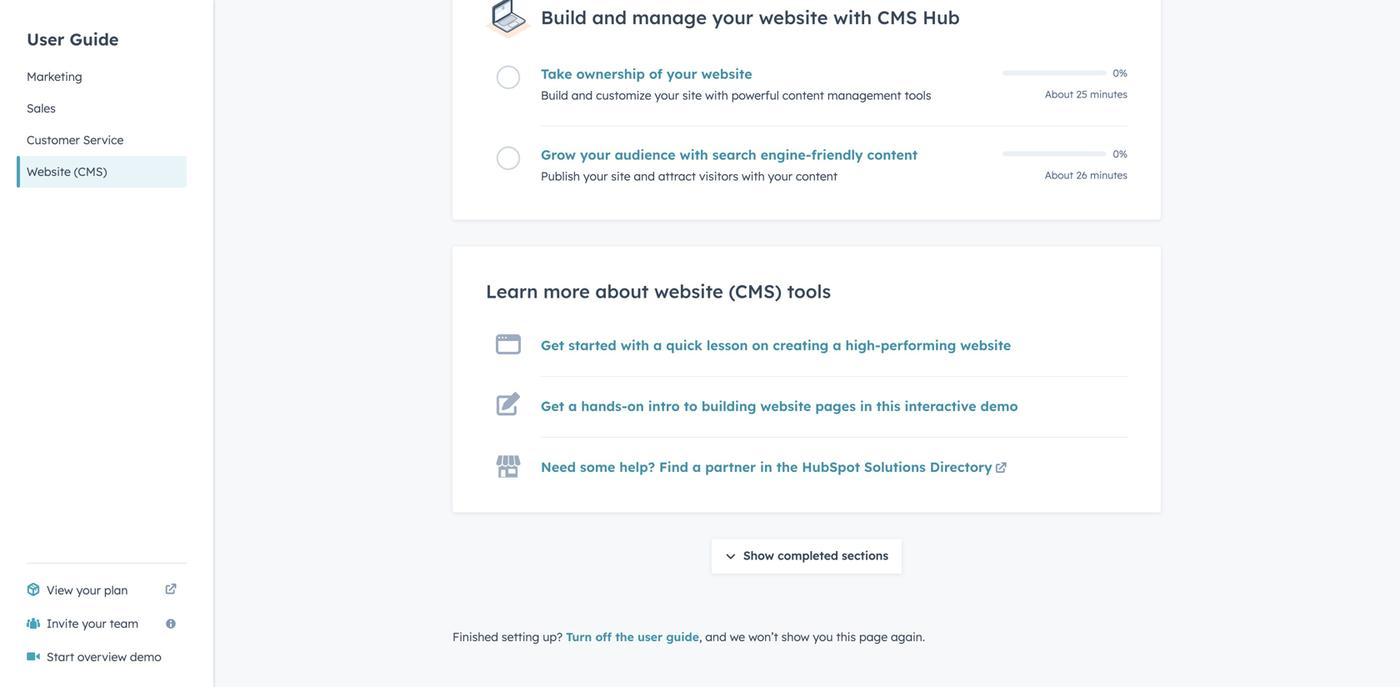 Task type: vqa. For each thing, say whether or not it's contained in the screenshot.
Do
no



Task type: locate. For each thing, give the bounding box(es) containing it.
hands-
[[581, 397, 628, 414]]

get started with a quick lesson on creating a high-performing website link
[[541, 337, 1012, 353]]

0 horizontal spatial the
[[616, 629, 634, 644]]

invite your team button
[[17, 607, 187, 640]]

user
[[638, 629, 663, 644]]

0 vertical spatial content
[[783, 88, 825, 102]]

build down take
[[541, 88, 569, 102]]

need some help? find a partner in the hubspot solutions directory link
[[541, 458, 1010, 479]]

0 vertical spatial demo
[[981, 397, 1018, 414]]

1 vertical spatial on
[[628, 397, 644, 414]]

build up take
[[541, 6, 587, 29]]

0 vertical spatial site
[[683, 88, 702, 102]]

get left 'started'
[[541, 337, 565, 353]]

1 vertical spatial get
[[541, 397, 565, 414]]

1 horizontal spatial site
[[683, 88, 702, 102]]

0 horizontal spatial on
[[628, 397, 644, 414]]

website up quick
[[654, 280, 724, 302]]

with right 'started'
[[621, 337, 650, 353]]

on
[[752, 337, 769, 353], [628, 397, 644, 414]]

turn
[[566, 629, 592, 644]]

0% up about 25 minutes
[[1113, 66, 1128, 79]]

get a hands-on intro to building website pages in this interactive demo
[[541, 397, 1018, 414]]

this left interactive
[[877, 397, 901, 414]]

again.
[[891, 629, 926, 644]]

0 vertical spatial the
[[777, 458, 798, 475]]

completed
[[778, 548, 839, 563]]

your left team
[[82, 616, 107, 631]]

page
[[860, 629, 888, 644]]

in
[[860, 397, 873, 414], [760, 458, 773, 475]]

minutes right the 26
[[1091, 169, 1128, 181]]

lesson
[[707, 337, 748, 353]]

website inside take ownership of your website build and customize your site with powerful content management tools
[[702, 65, 753, 82]]

about for take ownership of your website
[[1045, 88, 1074, 100]]

get left hands-
[[541, 397, 565, 414]]

find
[[659, 458, 689, 475]]

learn more about website (cms) tools
[[486, 280, 831, 302]]

0 horizontal spatial (cms)
[[74, 164, 107, 179]]

0%
[[1113, 66, 1128, 79], [1113, 147, 1128, 160]]

invite your team
[[47, 616, 139, 631]]

1 get from the top
[[541, 337, 565, 353]]

content
[[783, 88, 825, 102], [868, 146, 918, 163], [796, 169, 838, 183]]

1 horizontal spatial demo
[[981, 397, 1018, 414]]

content down friendly
[[796, 169, 838, 183]]

about left the 25
[[1045, 88, 1074, 100]]

this right you
[[837, 629, 856, 644]]

with
[[834, 6, 872, 29], [705, 88, 729, 102], [680, 146, 709, 163], [742, 169, 765, 183], [621, 337, 650, 353]]

and inside take ownership of your website build and customize your site with powerful content management tools
[[572, 88, 593, 102]]

your
[[713, 6, 754, 29], [667, 65, 698, 82], [655, 88, 679, 102], [580, 146, 611, 163], [584, 169, 608, 183], [768, 169, 793, 183], [76, 583, 101, 597], [82, 616, 107, 631]]

website (cms)
[[27, 164, 107, 179]]

1 horizontal spatial in
[[860, 397, 873, 414]]

1 about from the top
[[1045, 88, 1074, 100]]

and up ownership
[[592, 6, 627, 29]]

demo down team
[[130, 649, 162, 664]]

creating
[[773, 337, 829, 353]]

link opens in a new window image
[[996, 459, 1007, 479], [996, 463, 1007, 475], [165, 584, 177, 596]]

1 vertical spatial this
[[837, 629, 856, 644]]

0 vertical spatial about
[[1045, 88, 1074, 100]]

content down 'take ownership of your website' button
[[783, 88, 825, 102]]

(cms) down customer service button
[[74, 164, 107, 179]]

1 horizontal spatial this
[[877, 397, 901, 414]]

high-
[[846, 337, 881, 353]]

site down 'audience' on the top left of the page
[[611, 169, 631, 183]]

1 vertical spatial site
[[611, 169, 631, 183]]

on right lesson
[[752, 337, 769, 353]]

need
[[541, 458, 576, 475]]

build and manage your website with cms hub
[[541, 6, 960, 29]]

view
[[47, 583, 73, 597]]

2 minutes from the top
[[1091, 169, 1128, 181]]

1 vertical spatial about
[[1045, 169, 1074, 181]]

with left cms on the right top of page
[[834, 6, 872, 29]]

1 0% from the top
[[1113, 66, 1128, 79]]

tools
[[905, 88, 932, 102], [788, 280, 831, 302]]

friendly
[[812, 146, 863, 163]]

1 vertical spatial demo
[[130, 649, 162, 664]]

search
[[713, 146, 757, 163]]

1 vertical spatial (cms)
[[729, 280, 782, 302]]

about for grow your audience with search engine-friendly content
[[1045, 169, 1074, 181]]

link opens in a new window image
[[165, 580, 177, 600]]

1 horizontal spatial the
[[777, 458, 798, 475]]

build inside take ownership of your website build and customize your site with powerful content management tools
[[541, 88, 569, 102]]

2 build from the top
[[541, 88, 569, 102]]

in right partner
[[760, 458, 773, 475]]

a
[[654, 337, 662, 353], [833, 337, 842, 353], [569, 397, 577, 414], [693, 458, 701, 475]]

0 vertical spatial minutes
[[1091, 88, 1128, 100]]

marketing button
[[17, 61, 187, 92]]

2 0% from the top
[[1113, 147, 1128, 160]]

the
[[777, 458, 798, 475], [616, 629, 634, 644]]

and down take
[[572, 88, 593, 102]]

build
[[541, 6, 587, 29], [541, 88, 569, 102]]

(cms)
[[74, 164, 107, 179], [729, 280, 782, 302]]

and
[[592, 6, 627, 29], [572, 88, 593, 102], [634, 169, 655, 183], [706, 629, 727, 644]]

1 horizontal spatial tools
[[905, 88, 932, 102]]

site left 'powerful'
[[683, 88, 702, 102]]

tools right management
[[905, 88, 932, 102]]

hub
[[923, 6, 960, 29]]

engine-
[[761, 146, 812, 163]]

about 25 minutes
[[1045, 88, 1128, 100]]

0 horizontal spatial tools
[[788, 280, 831, 302]]

1 vertical spatial the
[[616, 629, 634, 644]]

more
[[544, 280, 590, 302]]

0 horizontal spatial site
[[611, 169, 631, 183]]

get
[[541, 337, 565, 353], [541, 397, 565, 414]]

content right friendly
[[868, 146, 918, 163]]

plan
[[104, 583, 128, 597]]

your left plan
[[76, 583, 101, 597]]

0% for take ownership of your website
[[1113, 66, 1128, 79]]

your inside invite your team button
[[82, 616, 107, 631]]

off
[[596, 629, 612, 644]]

hubspot
[[802, 458, 860, 475]]

0 horizontal spatial this
[[837, 629, 856, 644]]

marketing
[[27, 69, 82, 84]]

0 vertical spatial on
[[752, 337, 769, 353]]

tools inside take ownership of your website build and customize your site with powerful content management tools
[[905, 88, 932, 102]]

minutes right the 25
[[1091, 88, 1128, 100]]

website up 'powerful'
[[702, 65, 753, 82]]

on left intro at the left of the page
[[628, 397, 644, 414]]

view your plan
[[47, 583, 128, 597]]

your right grow
[[580, 146, 611, 163]]

minutes for take ownership of your website
[[1091, 88, 1128, 100]]

2 about from the top
[[1045, 169, 1074, 181]]

,
[[699, 629, 702, 644]]

this
[[877, 397, 901, 414], [837, 629, 856, 644]]

1 vertical spatial in
[[760, 458, 773, 475]]

customer service button
[[17, 124, 187, 156]]

won't
[[749, 629, 779, 644]]

1 vertical spatial 0%
[[1113, 147, 1128, 160]]

of
[[649, 65, 663, 82]]

publish
[[541, 169, 580, 183]]

get started with a quick lesson on creating a high-performing website
[[541, 337, 1012, 353]]

and down 'audience' on the top left of the page
[[634, 169, 655, 183]]

website
[[759, 6, 828, 29], [702, 65, 753, 82], [654, 280, 724, 302], [961, 337, 1012, 353], [761, 397, 812, 414]]

need some help? find a partner in the hubspot solutions directory
[[541, 458, 993, 475]]

a left hands-
[[569, 397, 577, 414]]

0 vertical spatial build
[[541, 6, 587, 29]]

0 vertical spatial in
[[860, 397, 873, 414]]

the right off
[[616, 629, 634, 644]]

1 horizontal spatial on
[[752, 337, 769, 353]]

building
[[702, 397, 757, 414]]

2 get from the top
[[541, 397, 565, 414]]

tools up creating
[[788, 280, 831, 302]]

user guide views element
[[17, 0, 187, 187]]

1 vertical spatial build
[[541, 88, 569, 102]]

demo
[[981, 397, 1018, 414], [130, 649, 162, 664]]

customize
[[596, 88, 652, 102]]

0 vertical spatial 0%
[[1113, 66, 1128, 79]]

minutes for grow your audience with search engine-friendly content
[[1091, 169, 1128, 181]]

invite
[[47, 616, 79, 631]]

(cms) up get started with a quick lesson on creating a high-performing website
[[729, 280, 782, 302]]

take ownership of your website button
[[541, 65, 993, 82]]

0% up about 26 minutes
[[1113, 147, 1128, 160]]

site
[[683, 88, 702, 102], [611, 169, 631, 183]]

0 vertical spatial (cms)
[[74, 164, 107, 179]]

with left 'powerful'
[[705, 88, 729, 102]]

sales
[[27, 101, 56, 115]]

0 vertical spatial get
[[541, 337, 565, 353]]

1 minutes from the top
[[1091, 88, 1128, 100]]

minutes
[[1091, 88, 1128, 100], [1091, 169, 1128, 181]]

your down engine-
[[768, 169, 793, 183]]

start
[[47, 649, 74, 664]]

in right pages
[[860, 397, 873, 414]]

about 26 minutes
[[1045, 169, 1128, 181]]

about left the 26
[[1045, 169, 1074, 181]]

started
[[569, 337, 617, 353]]

0 vertical spatial tools
[[905, 88, 932, 102]]

1 vertical spatial minutes
[[1091, 169, 1128, 181]]

demo right interactive
[[981, 397, 1018, 414]]

customer
[[27, 132, 80, 147]]

website right performing
[[961, 337, 1012, 353]]

overview
[[77, 649, 127, 664]]

team
[[110, 616, 139, 631]]

the left hubspot in the right bottom of the page
[[777, 458, 798, 475]]



Task type: describe. For each thing, give the bounding box(es) containing it.
powerful
[[732, 88, 779, 102]]

solutions
[[865, 458, 926, 475]]

website (cms) button
[[17, 156, 187, 187]]

manage
[[632, 6, 707, 29]]

partner
[[706, 458, 756, 475]]

your down of
[[655, 88, 679, 102]]

and inside the grow your audience with search engine-friendly content publish your site and attract visitors with your content
[[634, 169, 655, 183]]

up?
[[543, 629, 563, 644]]

and right "," in the bottom of the page
[[706, 629, 727, 644]]

get a hands-on intro to building website pages in this interactive demo link
[[541, 397, 1018, 414]]

1 horizontal spatial (cms)
[[729, 280, 782, 302]]

get for get started with a quick lesson on creating a high-performing website
[[541, 337, 565, 353]]

we
[[730, 629, 746, 644]]

user
[[27, 29, 65, 49]]

learn
[[486, 280, 538, 302]]

interactive
[[905, 397, 977, 414]]

quick
[[666, 337, 703, 353]]

26
[[1077, 169, 1088, 181]]

0 horizontal spatial in
[[760, 458, 773, 475]]

customer service
[[27, 132, 124, 147]]

a left high- on the right of page
[[833, 337, 842, 353]]

about
[[596, 280, 649, 302]]

site inside take ownership of your website build and customize your site with powerful content management tools
[[683, 88, 702, 102]]

setting
[[502, 629, 540, 644]]

content inside take ownership of your website build and customize your site with powerful content management tools
[[783, 88, 825, 102]]

grow
[[541, 146, 576, 163]]

website
[[27, 164, 71, 179]]

sales button
[[17, 92, 187, 124]]

0 vertical spatial this
[[877, 397, 901, 414]]

website left pages
[[761, 397, 812, 414]]

sections
[[842, 548, 889, 563]]

1 vertical spatial content
[[868, 146, 918, 163]]

site inside the grow your audience with search engine-friendly content publish your site and attract visitors with your content
[[611, 169, 631, 183]]

your right publish
[[584, 169, 608, 183]]

directory
[[930, 458, 993, 475]]

finished
[[453, 629, 499, 644]]

show completed sections
[[744, 548, 889, 563]]

1 vertical spatial tools
[[788, 280, 831, 302]]

with down grow your audience with search engine-friendly content button
[[742, 169, 765, 183]]

guide
[[70, 29, 119, 49]]

take ownership of your website build and customize your site with powerful content management tools
[[541, 65, 932, 102]]

0% for grow your audience with search engine-friendly content
[[1113, 147, 1128, 160]]

2 vertical spatial content
[[796, 169, 838, 183]]

view your plan link
[[17, 573, 187, 607]]

a left quick
[[654, 337, 662, 353]]

get for get a hands-on intro to building website pages in this interactive demo
[[541, 397, 565, 414]]

audience
[[615, 146, 676, 163]]

with inside take ownership of your website build and customize your site with powerful content management tools
[[705, 88, 729, 102]]

visitors
[[700, 169, 739, 183]]

turn off the user guide button
[[566, 629, 699, 644]]

grow your audience with search engine-friendly content button
[[541, 146, 993, 163]]

some
[[580, 458, 616, 475]]

1 build from the top
[[541, 6, 587, 29]]

start overview demo link
[[17, 640, 187, 673]]

0 horizontal spatial demo
[[130, 649, 162, 664]]

grow your audience with search engine-friendly content publish your site and attract visitors with your content
[[541, 146, 918, 183]]

your right manage
[[713, 6, 754, 29]]

management
[[828, 88, 902, 102]]

link opens in a new window image inside "view your plan" link
[[165, 584, 177, 596]]

cms
[[878, 6, 918, 29]]

intro
[[648, 397, 680, 414]]

guide
[[666, 629, 699, 644]]

(cms) inside button
[[74, 164, 107, 179]]

with up attract at the left
[[680, 146, 709, 163]]

start overview demo
[[47, 649, 162, 664]]

user guide
[[27, 29, 119, 49]]

take
[[541, 65, 572, 82]]

to
[[684, 397, 698, 414]]

show completed sections button
[[712, 539, 902, 573]]

finished setting up? turn off the user guide , and we won't show you this page again.
[[453, 629, 926, 644]]

ownership
[[577, 65, 645, 82]]

help?
[[620, 458, 655, 475]]

you
[[813, 629, 833, 644]]

pages
[[816, 397, 856, 414]]

website up 'take ownership of your website' button
[[759, 6, 828, 29]]

a right find
[[693, 458, 701, 475]]

your inside "view your plan" link
[[76, 583, 101, 597]]

25
[[1077, 88, 1088, 100]]

attract
[[659, 169, 696, 183]]

show
[[744, 548, 775, 563]]

your right of
[[667, 65, 698, 82]]

service
[[83, 132, 124, 147]]



